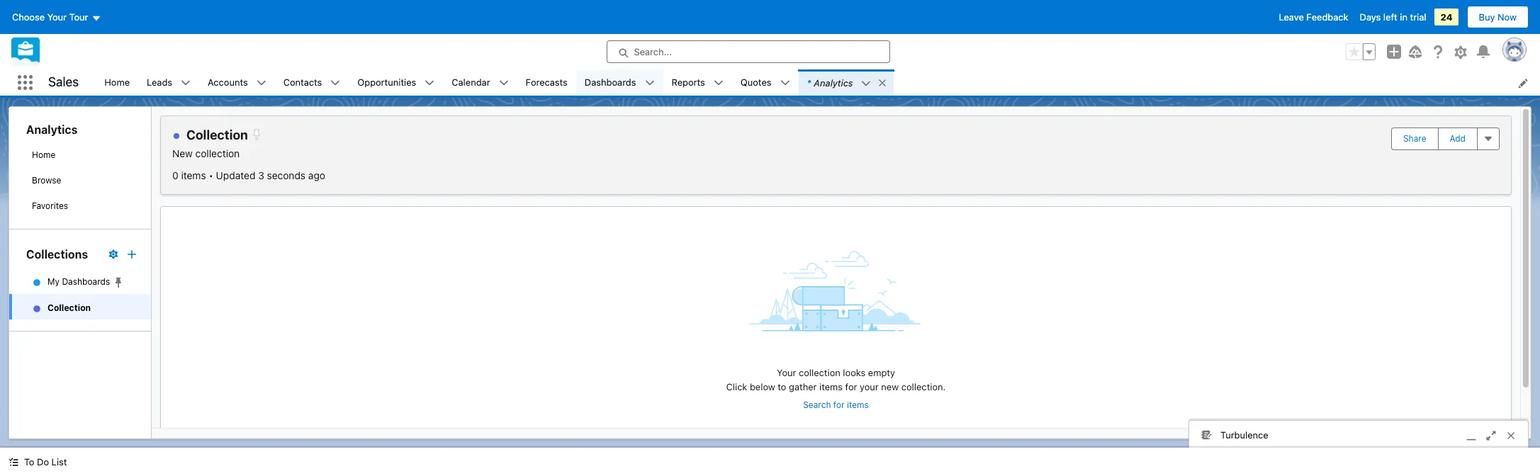 Task type: locate. For each thing, give the bounding box(es) containing it.
text default image inside quotes list item
[[780, 78, 790, 88]]

text default image inside leads list item
[[181, 78, 191, 88]]

contacts link
[[275, 69, 331, 96]]

buy now
[[1479, 11, 1517, 23]]

list item
[[799, 69, 894, 96]]

text default image
[[878, 78, 888, 88], [256, 78, 266, 88], [425, 78, 435, 88], [499, 78, 509, 88], [714, 78, 724, 88], [780, 78, 790, 88], [862, 79, 871, 88], [9, 457, 18, 467]]

accounts
[[208, 76, 248, 88]]

turbulence
[[1221, 429, 1269, 441]]

search... button
[[606, 40, 890, 63]]

text default image inside reports 'list item'
[[714, 78, 724, 88]]

calendar link
[[443, 69, 499, 96]]

buy
[[1479, 11, 1495, 23]]

text default image inside "to do list" button
[[9, 457, 18, 467]]

tour
[[69, 11, 88, 23]]

text default image for dashboards
[[645, 78, 655, 88]]

* analytics
[[807, 77, 853, 88]]

text default image inside calendar list item
[[499, 78, 509, 88]]

text default image for quotes
[[780, 78, 790, 88]]

to do list
[[24, 456, 67, 468]]

choose your tour button
[[11, 6, 102, 28]]

text default image inside opportunities list item
[[425, 78, 435, 88]]

text default image down the search...
[[645, 78, 655, 88]]

text default image
[[181, 78, 191, 88], [331, 78, 340, 88], [645, 78, 655, 88]]

text default image inside accounts list item
[[256, 78, 266, 88]]

forecasts
[[526, 76, 568, 88]]

list
[[96, 69, 1540, 96]]

list item containing *
[[799, 69, 894, 96]]

text default image for *
[[862, 79, 871, 88]]

to do list button
[[0, 448, 75, 476]]

2 text default image from the left
[[331, 78, 340, 88]]

text default image inside 'contacts' list item
[[331, 78, 340, 88]]

text default image inside dashboards list item
[[645, 78, 655, 88]]

days left in trial
[[1360, 11, 1427, 23]]

days
[[1360, 11, 1381, 23]]

text default image right contacts
[[331, 78, 340, 88]]

to
[[24, 456, 34, 468]]

text default image right leads
[[181, 78, 191, 88]]

opportunities
[[358, 76, 416, 88]]

opportunities link
[[349, 69, 425, 96]]

calendar list item
[[443, 69, 517, 96]]

leave feedback
[[1279, 11, 1349, 23]]

dashboards link
[[576, 69, 645, 96]]

24
[[1441, 11, 1453, 23]]

text default image for leads
[[181, 78, 191, 88]]

list containing home
[[96, 69, 1540, 96]]

contacts list item
[[275, 69, 349, 96]]

3 text default image from the left
[[645, 78, 655, 88]]

forecasts link
[[517, 69, 576, 96]]

1 text default image from the left
[[181, 78, 191, 88]]

1 horizontal spatial text default image
[[331, 78, 340, 88]]

0 horizontal spatial text default image
[[181, 78, 191, 88]]

dashboards list item
[[576, 69, 663, 96]]

leave
[[1279, 11, 1304, 23]]

group
[[1346, 43, 1376, 60]]

2 horizontal spatial text default image
[[645, 78, 655, 88]]

text default image for reports
[[714, 78, 724, 88]]



Task type: describe. For each thing, give the bounding box(es) containing it.
accounts link
[[199, 69, 256, 96]]

search...
[[634, 46, 672, 57]]

accounts list item
[[199, 69, 275, 96]]

reports list item
[[663, 69, 732, 96]]

home link
[[96, 69, 138, 96]]

text default image for opportunities
[[425, 78, 435, 88]]

reports link
[[663, 69, 714, 96]]

*
[[807, 77, 811, 88]]

feedback
[[1307, 11, 1349, 23]]

text default image for accounts
[[256, 78, 266, 88]]

in
[[1400, 11, 1408, 23]]

do
[[37, 456, 49, 468]]

leads
[[147, 76, 172, 88]]

buy now button
[[1467, 6, 1529, 28]]

contacts
[[283, 76, 322, 88]]

trial
[[1410, 11, 1427, 23]]

calendar
[[452, 76, 490, 88]]

choose your tour
[[12, 11, 88, 23]]

dashboards
[[585, 76, 636, 88]]

leads link
[[138, 69, 181, 96]]

text default image for contacts
[[331, 78, 340, 88]]

opportunities list item
[[349, 69, 443, 96]]

quotes list item
[[732, 69, 799, 96]]

home
[[104, 76, 130, 88]]

list
[[51, 456, 67, 468]]

your
[[47, 11, 67, 23]]

choose
[[12, 11, 45, 23]]

leads list item
[[138, 69, 199, 96]]

reports
[[672, 76, 705, 88]]

leave feedback link
[[1279, 11, 1349, 23]]

quotes link
[[732, 69, 780, 96]]

left
[[1384, 11, 1398, 23]]

quotes
[[741, 76, 772, 88]]

analytics
[[814, 77, 853, 88]]

now
[[1498, 11, 1517, 23]]

sales
[[48, 75, 79, 89]]

text default image for calendar
[[499, 78, 509, 88]]



Task type: vqa. For each thing, say whether or not it's contained in the screenshot.
top 27
no



